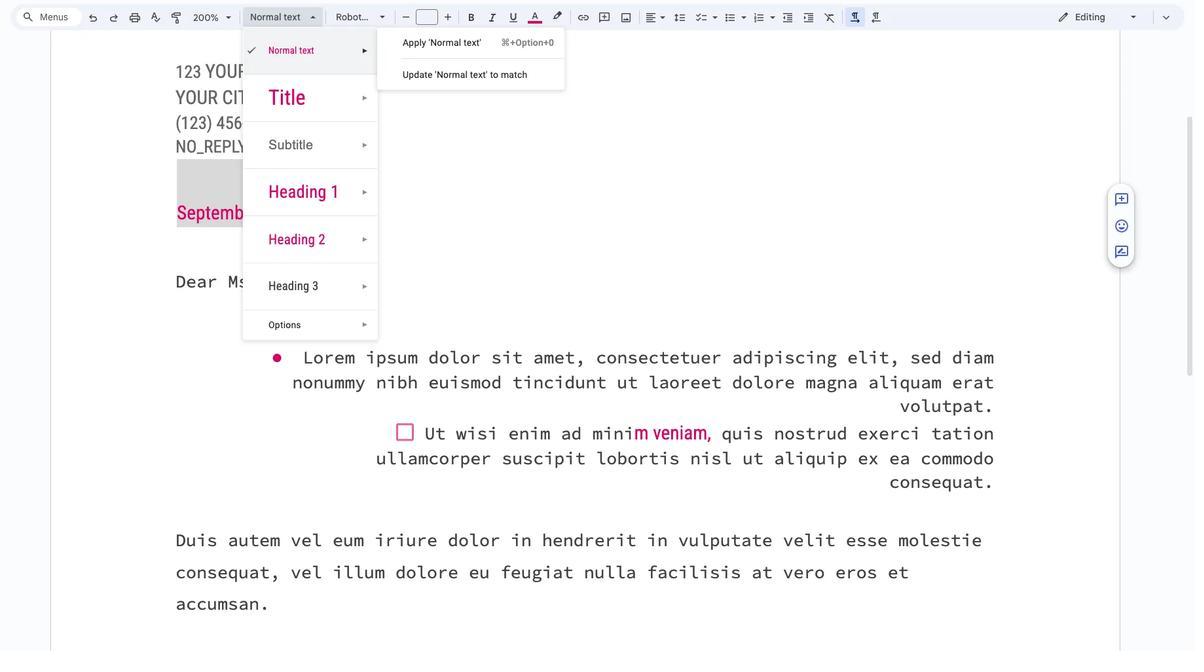Task type: vqa. For each thing, say whether or not it's contained in the screenshot.
'Normal for pply
yes



Task type: locate. For each thing, give the bounding box(es) containing it.
mode and view toolbar
[[1048, 4, 1177, 30]]

a pply 'normal text'
[[403, 37, 482, 48]]

2 vertical spatial heading
[[269, 279, 310, 294]]

► for subtitle
[[362, 142, 368, 149]]

heading left 2 at the left top
[[269, 231, 315, 248]]

1 vertical spatial 'normal
[[435, 69, 468, 80]]

text' up update 'normal text' to match u element
[[464, 37, 482, 48]]

u
[[403, 69, 409, 80]]

► for heading 2
[[362, 236, 368, 243]]

1 vertical spatial text'
[[470, 69, 488, 80]]

pply
[[409, 37, 426, 48]]

numbered list menu image
[[767, 9, 776, 13]]

menu inside title application
[[377, 28, 565, 90]]

0 vertical spatial 'normal
[[429, 37, 462, 48]]

Font size text field
[[417, 9, 438, 25]]

normal text right zoom field
[[250, 11, 301, 23]]

heading for heading 1
[[269, 181, 327, 202]]

►
[[362, 47, 368, 54], [362, 94, 368, 102], [362, 142, 368, 149], [362, 189, 368, 196], [362, 236, 368, 243], [362, 283, 368, 290], [362, 321, 368, 328]]

1
[[331, 181, 340, 202]]

1 vertical spatial normal
[[269, 45, 297, 56]]

heading left 3 in the left of the page
[[269, 279, 310, 294]]

normal down styles list. normal text selected. option
[[269, 45, 297, 56]]

5 ► from the top
[[362, 236, 368, 243]]

3
[[312, 279, 319, 294]]

6 ► from the top
[[362, 283, 368, 290]]

text' left to
[[470, 69, 488, 80]]

heading 1
[[269, 181, 340, 202]]

3 heading from the top
[[269, 279, 310, 294]]

styles list. normal text selected. option
[[250, 8, 303, 26]]

⌘+option+0
[[501, 37, 554, 48]]

0 vertical spatial normal text
[[250, 11, 301, 23]]

1 heading from the top
[[269, 181, 327, 202]]

4 ► from the top
[[362, 189, 368, 196]]

1 vertical spatial heading
[[269, 231, 315, 248]]

normal
[[250, 11, 281, 23], [269, 45, 297, 56]]

editing
[[1076, 11, 1106, 23]]

text' for a pply 'normal text'
[[464, 37, 482, 48]]

Zoom field
[[188, 8, 237, 28]]

2 ► from the top
[[362, 94, 368, 102]]

'normal right pdate
[[435, 69, 468, 80]]

1 vertical spatial normal text
[[269, 45, 314, 56]]

add emoji reaction image
[[1115, 218, 1130, 234]]

heading
[[269, 181, 327, 202], [269, 231, 315, 248], [269, 279, 310, 294]]

menu containing a
[[377, 28, 565, 90]]

1 ► from the top
[[362, 47, 368, 54]]

title list box
[[243, 27, 378, 340]]

⌘+option+0 element
[[485, 36, 554, 49]]

0 vertical spatial text'
[[464, 37, 482, 48]]

2 heading from the top
[[269, 231, 315, 248]]

add comment image
[[1115, 192, 1130, 207]]

heading 2
[[269, 231, 326, 248]]

o ptions
[[269, 320, 301, 330]]

0 vertical spatial text
[[284, 11, 301, 23]]

1 vertical spatial text
[[299, 45, 314, 56]]

text left "font list. roboto condensed selected." option
[[284, 11, 301, 23]]

3 ► from the top
[[362, 142, 368, 149]]

► for title
[[362, 94, 368, 102]]

text
[[284, 11, 301, 23], [299, 45, 314, 56]]

0 vertical spatial normal
[[250, 11, 281, 23]]

pdate
[[409, 69, 433, 80]]

a
[[403, 37, 409, 48]]

heading left the 1
[[269, 181, 327, 202]]

normal text down styles list. normal text selected. option
[[269, 45, 314, 56]]

normal right zoom field
[[250, 11, 281, 23]]

ptions
[[275, 320, 301, 330]]

menu
[[377, 28, 565, 90]]

heading for heading 3
[[269, 279, 310, 294]]

normal text
[[250, 11, 301, 23], [269, 45, 314, 56]]

2
[[319, 231, 326, 248]]

Font size field
[[416, 9, 444, 26]]

text'
[[464, 37, 482, 48], [470, 69, 488, 80]]

normal inside option
[[250, 11, 281, 23]]

text down styles list. normal text selected. option
[[299, 45, 314, 56]]

update 'normal text' to match u element
[[403, 69, 532, 80]]

'normal
[[429, 37, 462, 48], [435, 69, 468, 80]]

0 vertical spatial heading
[[269, 181, 327, 202]]

'normal right 'pply'
[[429, 37, 462, 48]]



Task type: describe. For each thing, give the bounding box(es) containing it.
► for heading 1
[[362, 189, 368, 196]]

Menus field
[[16, 8, 82, 26]]

font list. roboto condensed selected. option
[[336, 8, 372, 26]]

heading for heading 2
[[269, 231, 315, 248]]

line & paragraph spacing image
[[673, 8, 688, 26]]

Zoom text field
[[190, 9, 221, 27]]

text' for u pdate 'normal text' to match
[[470, 69, 488, 80]]

match
[[501, 69, 528, 80]]

insert image image
[[619, 8, 634, 26]]

text inside option
[[284, 11, 301, 23]]

text color image
[[528, 8, 543, 24]]

o
[[269, 320, 275, 330]]

'normal for pdate
[[435, 69, 468, 80]]

subtitle
[[269, 138, 313, 152]]

normal text inside option
[[250, 11, 301, 23]]

text inside 'title' "list box"
[[299, 45, 314, 56]]

normal text inside 'title' "list box"
[[269, 45, 314, 56]]

heading 3
[[269, 279, 319, 294]]

suggest edits image
[[1115, 244, 1130, 260]]

title
[[269, 85, 306, 110]]

title application
[[0, 0, 1196, 651]]

apply 'normal text' a element
[[403, 37, 485, 48]]

checklist menu image
[[710, 9, 718, 13]]

options o element
[[269, 320, 305, 330]]

main toolbar
[[81, 0, 887, 333]]

'normal for pply
[[429, 37, 462, 48]]

bulleted list menu image
[[738, 9, 747, 13]]

to
[[490, 69, 499, 80]]

highlight color image
[[550, 8, 565, 24]]

normal inside 'title' "list box"
[[269, 45, 297, 56]]

editing button
[[1049, 7, 1148, 27]]

► for heading 3
[[362, 283, 368, 290]]

u pdate 'normal text' to match
[[403, 69, 528, 80]]

7 ► from the top
[[362, 321, 368, 328]]



